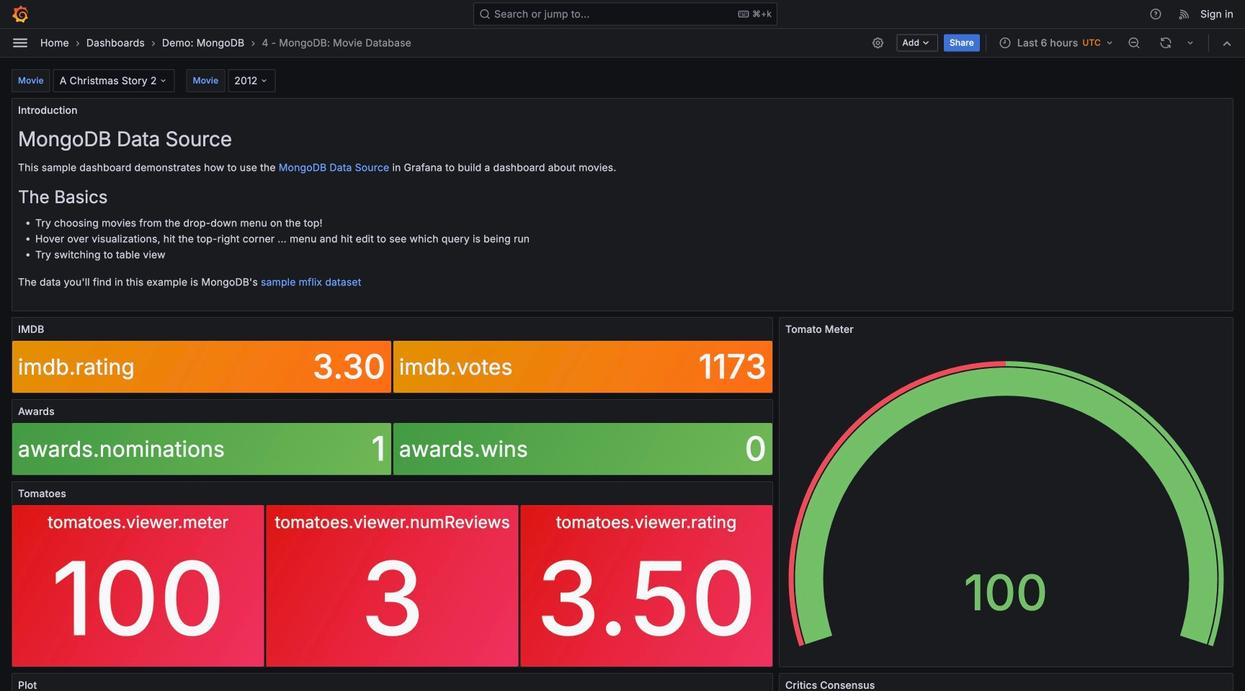 Task type: locate. For each thing, give the bounding box(es) containing it.
open menu image
[[12, 34, 29, 52]]

news image
[[1179, 8, 1192, 21]]



Task type: describe. For each thing, give the bounding box(es) containing it.
grafana image
[[12, 5, 29, 23]]

zoom out time range image
[[1128, 36, 1141, 49]]

auto refresh turned off. choose refresh time interval image
[[1185, 37, 1197, 49]]

help image
[[1150, 8, 1163, 21]]

refresh dashboard image
[[1160, 36, 1173, 49]]

dashboard settings image
[[872, 36, 885, 49]]



